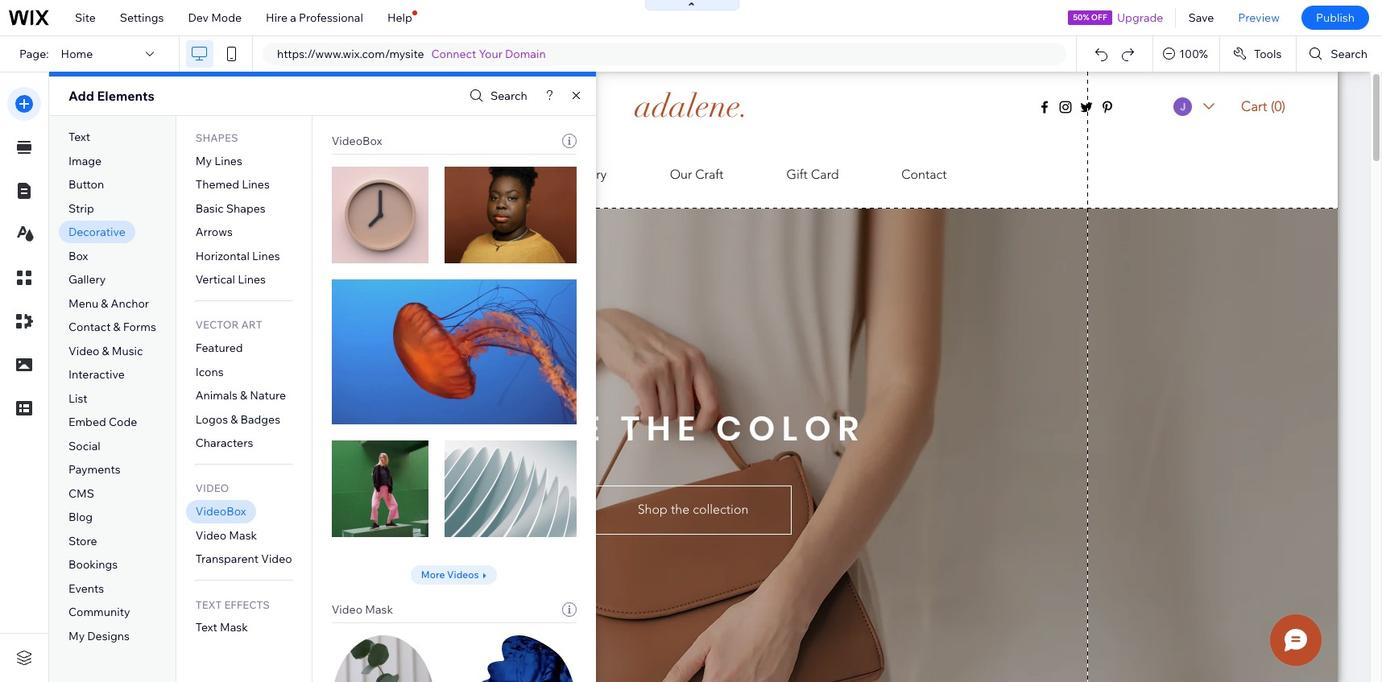 Task type: describe. For each thing, give the bounding box(es) containing it.
my designs
[[68, 629, 130, 644]]

1 vertical spatial shapes
[[226, 201, 266, 216]]

animals
[[196, 389, 238, 403]]

store
[[68, 534, 97, 549]]

preview
[[1238, 10, 1280, 25]]

embed
[[68, 415, 106, 430]]

tools button
[[1220, 36, 1296, 72]]

lines for my lines
[[214, 154, 242, 168]]

code
[[109, 415, 137, 430]]

themed lines
[[196, 177, 270, 192]]

themed
[[196, 177, 239, 192]]

upgrade
[[1117, 10, 1164, 25]]

vertical lines
[[196, 272, 266, 287]]

home
[[61, 47, 93, 61]]

mode
[[211, 10, 242, 25]]

menu & anchor
[[68, 296, 149, 311]]

gallery
[[68, 272, 106, 287]]

my for my designs
[[68, 629, 85, 644]]

0 horizontal spatial search
[[491, 89, 527, 103]]

featured
[[196, 341, 243, 355]]

menu
[[68, 296, 98, 311]]

events
[[68, 582, 104, 596]]

tools
[[1254, 47, 1282, 61]]

text effects
[[196, 598, 270, 611]]

preview button
[[1226, 0, 1292, 35]]

a
[[290, 10, 296, 25]]

text for text mask
[[196, 621, 217, 635]]

1 horizontal spatial video mask
[[332, 603, 393, 617]]

0 vertical spatial video mask
[[196, 528, 257, 543]]

save
[[1189, 10, 1214, 25]]

basic shapes
[[196, 201, 266, 216]]

more videos button
[[411, 566, 497, 585]]

characters
[[196, 436, 253, 451]]

box
[[68, 249, 88, 263]]

& for anchor
[[101, 296, 108, 311]]

save button
[[1176, 0, 1226, 35]]

1 horizontal spatial videobox
[[332, 134, 382, 148]]

embed code
[[68, 415, 137, 430]]

music
[[112, 344, 143, 358]]

more
[[421, 569, 445, 581]]

nature
[[250, 389, 286, 403]]

0 vertical spatial mask
[[229, 528, 257, 543]]

animals & nature
[[196, 389, 286, 403]]

2 vertical spatial mask
[[220, 621, 248, 635]]

text for text
[[68, 130, 90, 144]]

contact
[[68, 320, 111, 335]]

100% button
[[1154, 36, 1220, 72]]

my lines
[[196, 154, 242, 168]]

contact & forms
[[68, 320, 156, 335]]

hire a professional
[[266, 10, 363, 25]]

elements
[[97, 88, 154, 104]]

logos
[[196, 412, 228, 427]]

& for music
[[102, 344, 109, 358]]

list
[[68, 391, 88, 406]]

text for text effects
[[196, 598, 222, 611]]

publish button
[[1302, 6, 1369, 30]]

vector
[[196, 318, 239, 331]]

0 vertical spatial search button
[[1297, 36, 1382, 72]]

50% off
[[1073, 12, 1107, 23]]

professional
[[299, 10, 363, 25]]

publish
[[1316, 10, 1355, 25]]

help
[[387, 10, 412, 25]]

add
[[68, 88, 94, 104]]



Task type: vqa. For each thing, say whether or not it's contained in the screenshot.
& related to Nature
yes



Task type: locate. For each thing, give the bounding box(es) containing it.
hire
[[266, 10, 288, 25]]

designs
[[87, 629, 130, 644]]

https://www.wix.com/mysite connect your domain
[[277, 47, 546, 61]]

shapes up my lines
[[196, 131, 238, 144]]

search button
[[1297, 36, 1382, 72], [466, 84, 527, 108]]

1 horizontal spatial search
[[1331, 47, 1368, 61]]

shapes
[[196, 131, 238, 144], [226, 201, 266, 216]]

button
[[68, 177, 104, 192]]

my up themed
[[196, 154, 212, 168]]

text up text mask
[[196, 598, 222, 611]]

0 vertical spatial shapes
[[196, 131, 238, 144]]

search down the domain in the left top of the page
[[491, 89, 527, 103]]

0 horizontal spatial videobox
[[196, 505, 246, 519]]

1 horizontal spatial search button
[[1297, 36, 1382, 72]]

my for my lines
[[196, 154, 212, 168]]

2 vertical spatial text
[[196, 621, 217, 635]]

https://www.wix.com/mysite
[[277, 47, 424, 61]]

& right logos
[[231, 412, 238, 427]]

1 horizontal spatial my
[[196, 154, 212, 168]]

0 horizontal spatial search button
[[466, 84, 527, 108]]

transparent video
[[196, 552, 292, 567]]

1 vertical spatial search button
[[466, 84, 527, 108]]

bookings
[[68, 558, 118, 572]]

shapes down the "themed lines"
[[226, 201, 266, 216]]

social
[[68, 439, 100, 453]]

add elements
[[68, 88, 154, 104]]

100%
[[1180, 47, 1208, 61]]

payments
[[68, 463, 121, 477]]

0 vertical spatial text
[[68, 130, 90, 144]]

& right menu
[[101, 296, 108, 311]]

interactive
[[68, 368, 125, 382]]

videobox
[[332, 134, 382, 148], [196, 505, 246, 519]]

strip
[[68, 201, 94, 216]]

effects
[[224, 598, 270, 611]]

& for forms
[[113, 320, 121, 335]]

art
[[241, 318, 262, 331]]

videos
[[447, 569, 479, 581]]

my
[[196, 154, 212, 168], [68, 629, 85, 644]]

lines for themed lines
[[242, 177, 270, 192]]

my left the 'designs'
[[68, 629, 85, 644]]

text
[[68, 130, 90, 144], [196, 598, 222, 611], [196, 621, 217, 635]]

settings
[[120, 10, 164, 25]]

community
[[68, 605, 130, 620]]

horizontal
[[196, 249, 250, 263]]

1 vertical spatial mask
[[365, 603, 393, 617]]

basic
[[196, 201, 224, 216]]

search button down your
[[466, 84, 527, 108]]

0 vertical spatial search
[[1331, 47, 1368, 61]]

& for nature
[[240, 389, 247, 403]]

1 vertical spatial videobox
[[196, 505, 246, 519]]

& left the forms on the top left of the page
[[113, 320, 121, 335]]

decorative
[[68, 225, 126, 239]]

&
[[101, 296, 108, 311], [113, 320, 121, 335], [102, 344, 109, 358], [240, 389, 247, 403], [231, 412, 238, 427]]

0 horizontal spatial video mask
[[196, 528, 257, 543]]

logos & badges
[[196, 412, 280, 427]]

forms
[[123, 320, 156, 335]]

lines up basic shapes
[[242, 177, 270, 192]]

video mask
[[196, 528, 257, 543], [332, 603, 393, 617]]

50%
[[1073, 12, 1090, 23]]

domain
[[505, 47, 546, 61]]

dev
[[188, 10, 209, 25]]

1 vertical spatial search
[[491, 89, 527, 103]]

off
[[1091, 12, 1107, 23]]

anchor
[[111, 296, 149, 311]]

dev mode
[[188, 10, 242, 25]]

search
[[1331, 47, 1368, 61], [491, 89, 527, 103]]

text down text effects
[[196, 621, 217, 635]]

& left music
[[102, 344, 109, 358]]

lines up vertical lines on the left top of page
[[252, 249, 280, 263]]

1 vertical spatial my
[[68, 629, 85, 644]]

text up image
[[68, 130, 90, 144]]

icons
[[196, 365, 224, 379]]

arrows
[[196, 225, 233, 239]]

text mask
[[196, 621, 248, 635]]

your
[[479, 47, 503, 61]]

image
[[68, 154, 102, 168]]

mask
[[229, 528, 257, 543], [365, 603, 393, 617], [220, 621, 248, 635]]

& left nature
[[240, 389, 247, 403]]

site
[[75, 10, 96, 25]]

1 vertical spatial text
[[196, 598, 222, 611]]

0 vertical spatial my
[[196, 154, 212, 168]]

video & music
[[68, 344, 143, 358]]

lines up the "themed lines"
[[214, 154, 242, 168]]

transparent
[[196, 552, 259, 567]]

1 vertical spatial video mask
[[332, 603, 393, 617]]

blog
[[68, 510, 93, 525]]

video
[[68, 344, 99, 358], [196, 482, 229, 495], [196, 528, 227, 543], [261, 552, 292, 567], [332, 603, 363, 617]]

horizontal lines
[[196, 249, 280, 263]]

0 horizontal spatial my
[[68, 629, 85, 644]]

connect
[[431, 47, 476, 61]]

search down the publish "button"
[[1331, 47, 1368, 61]]

0 vertical spatial videobox
[[332, 134, 382, 148]]

badges
[[240, 412, 280, 427]]

& for badges
[[231, 412, 238, 427]]

search button down publish
[[1297, 36, 1382, 72]]

more videos
[[421, 569, 479, 581]]

vector art
[[196, 318, 262, 331]]

vertical
[[196, 272, 235, 287]]

lines for horizontal lines
[[252, 249, 280, 263]]

lines for vertical lines
[[238, 272, 266, 287]]

cms
[[68, 486, 94, 501]]

lines down horizontal lines
[[238, 272, 266, 287]]



